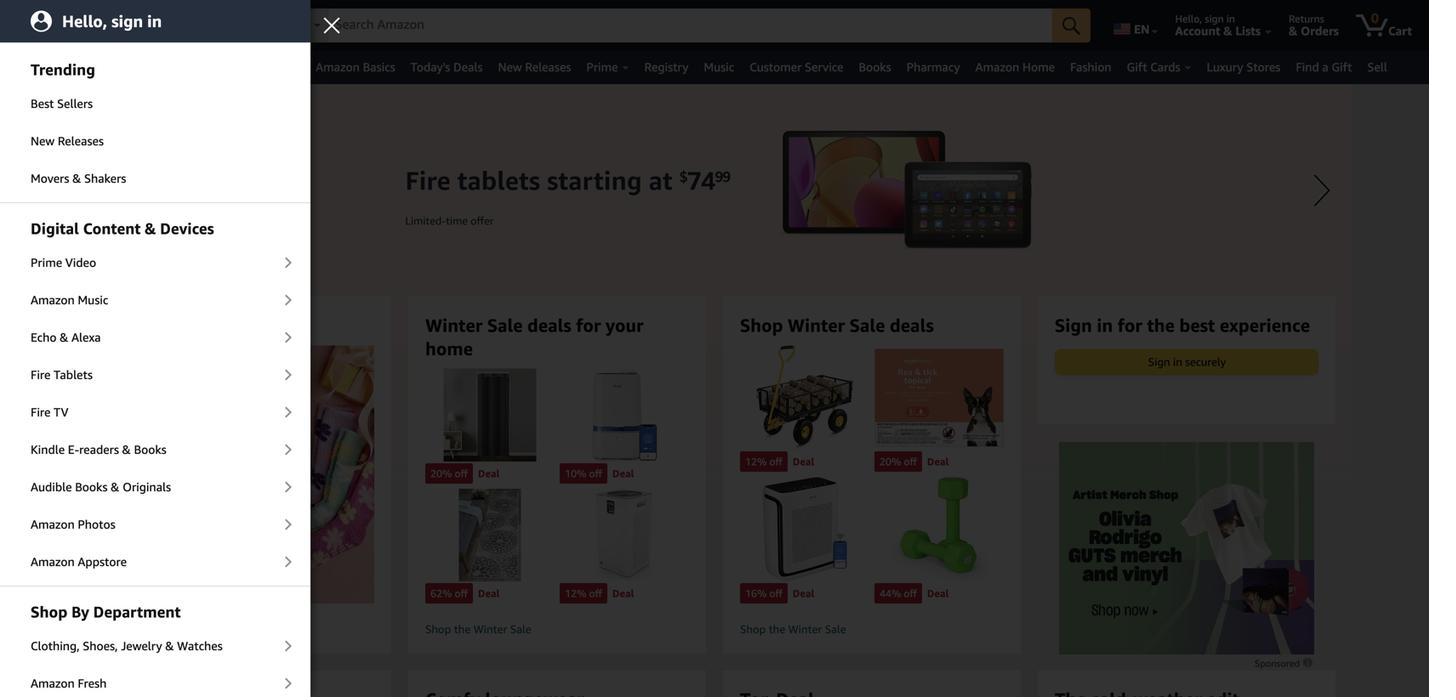 Task type: describe. For each thing, give the bounding box(es) containing it.
pharmacy
[[907, 60, 960, 74]]

& inside returns & orders
[[1289, 24, 1298, 38]]

deals inside winter sale deals for your home
[[527, 315, 572, 336]]

digital
[[31, 220, 79, 238]]

content
[[83, 220, 141, 238]]

your
[[606, 315, 644, 336]]

off for joydeco door curtain closet door, closet curtain for open closet, closet curtains for bedroom closet door, door curtains for doorways privacy bedroom(40wx78l) image
[[455, 468, 468, 480]]

tv
[[54, 405, 68, 419]]

location
[[174, 24, 220, 38]]

none search field inside navigation navigation
[[284, 9, 1091, 44]]

shop down 16%
[[740, 623, 766, 637]]

care
[[111, 60, 136, 74]]

shop right alexa
[[111, 315, 154, 336]]

fire tablets link
[[0, 357, 311, 393]]

medical
[[67, 60, 108, 74]]

2 for from the left
[[1118, 315, 1143, 336]]

& right echo
[[60, 331, 68, 345]]

books inside "link"
[[134, 443, 167, 457]]

16%
[[745, 588, 767, 600]]

sponsored link
[[1255, 656, 1315, 672]]

amazon image
[[15, 15, 98, 41]]

20% for joydeco door curtain closet door, closet curtain for open closet, closet curtains for bedroom closet door, door curtains for doorways privacy bedroom(40wx78l) image
[[431, 468, 452, 480]]

44% off
[[880, 588, 917, 600]]

1 shop winter sale deals from the left
[[111, 315, 304, 336]]

basics
[[363, 60, 395, 74]]

today's deals link
[[403, 55, 491, 79]]

winter inside winter sale deals for your home
[[425, 315, 483, 336]]

amazon appstore link
[[0, 545, 311, 580]]

releases for right new releases link
[[525, 60, 571, 74]]

for inside winter sale deals for your home
[[576, 315, 601, 336]]

returns
[[1289, 13, 1325, 25]]

find a gift
[[1296, 60, 1353, 74]]

off for levoit 4l smart cool mist humidifier for home bedroom with essential oils, customize humidity for baby & plants, app & voice control, schedule, timer, last up to 40hrs, whisper quiet, handle design image
[[589, 468, 602, 480]]

hello, sign in inside navigation navigation
[[1176, 13, 1235, 25]]

navigation navigation
[[0, 0, 1430, 84]]

main content containing shop winter sale deals
[[0, 84, 1430, 698]]

10% off
[[565, 468, 602, 480]]

clothing, shoes, jewelry & watches
[[31, 639, 223, 653]]

44%
[[880, 588, 901, 600]]

books link
[[851, 55, 899, 79]]

62%
[[431, 588, 452, 600]]

amazon appstore
[[31, 555, 127, 569]]

experience
[[1220, 315, 1310, 336]]

music inside "link"
[[78, 293, 108, 307]]

kindle
[[31, 443, 65, 457]]

amazon photos link
[[0, 507, 311, 543]]

shop the winter sale link for shop winter sale deals
[[740, 623, 1004, 637]]

cards
[[1151, 60, 1181, 74]]

digital content & devices
[[31, 220, 214, 238]]

20% off for joydeco door curtain closet door, closet curtain for open closet, closet curtains for bedroom closet door, door curtains for doorways privacy bedroom(40wx78l) image
[[431, 468, 468, 480]]

amazon home
[[976, 60, 1055, 74]]

off for the rugshop modern floral circles design for living room,bedroom,home office,kitchen non shedding runner rug 2' x 7' 2" gray "image"
[[455, 588, 468, 600]]

luxury stores link
[[1199, 55, 1289, 79]]

securely
[[1186, 356, 1226, 369]]

10%
[[565, 468, 587, 480]]

1 horizontal spatial new releases link
[[491, 55, 579, 79]]

prime video link
[[0, 245, 311, 281]]

devices
[[160, 220, 214, 238]]

fashion
[[1071, 60, 1112, 74]]

customer service link
[[742, 55, 851, 79]]

Search Amazon text field
[[328, 9, 1053, 42]]

movers & shakers link
[[0, 161, 311, 197]]

off for amazon basics flea and tick topical treatment for small dogs (5 -22 pounds), 6 count (previously solimo) image
[[904, 456, 917, 468]]

the for shop winter sale deals
[[769, 623, 786, 637]]

& left originals
[[111, 480, 119, 494]]

amazon basics flea and tick topical treatment for small dogs (5 -22 pounds), 6 count (previously solimo) image
[[875, 346, 1004, 450]]

echo & alexa link
[[0, 320, 311, 356]]

new releases for right new releases link
[[498, 60, 571, 74]]

2 gift from the left
[[1332, 60, 1353, 74]]

originals
[[123, 480, 171, 494]]

luxury stores
[[1207, 60, 1281, 74]]

fashion link
[[1063, 55, 1120, 79]]

hello, sign in link
[[0, 0, 311, 43]]

20% off for amazon basics flea and tick topical treatment for small dogs (5 -22 pounds), 6 count (previously solimo) image
[[880, 456, 917, 468]]

in inside the hello, sign in link
[[147, 11, 162, 31]]

sign for sign in for the best experience
[[1055, 315, 1092, 336]]

62% off
[[431, 588, 468, 600]]

orders
[[1301, 24, 1339, 38]]

sign in for the best experience
[[1055, 315, 1310, 336]]

deal for cap barbell neoprene dumbbell weights, 8 lb pair, shamrock image
[[927, 588, 949, 600]]

shakers
[[84, 171, 126, 185]]

fire for fire tv
[[31, 405, 51, 419]]

customer service
[[750, 60, 844, 74]]

amazon for amazon appstore
[[31, 555, 75, 569]]

home
[[425, 338, 473, 359]]

department
[[93, 603, 181, 622]]

0
[[1371, 10, 1379, 26]]

fire tablets starting at $74.99. limited-time offer. image
[[77, 84, 1353, 595]]

winter sale deals for your home
[[425, 315, 644, 359]]

customer
[[750, 60, 802, 74]]

by
[[71, 603, 89, 622]]

video
[[65, 256, 96, 270]]

shop up vevor steel garden cart, heavy duty 900 lbs capacity, with removable mesh sides to convert into flatbed, utility metal wagon with 180° rotating handle and 10 in tires, perfect for farm, yard image
[[740, 315, 783, 336]]

sell
[[1368, 60, 1388, 74]]

fire tv
[[31, 405, 68, 419]]

amazon home link
[[968, 55, 1063, 79]]

deal for vevor steel garden cart, heavy duty 900 lbs capacity, with removable mesh sides to convert into flatbed, utility metal wagon with 180° rotating handle and 10 in tires, perfect for farm, yard image
[[793, 456, 815, 468]]

joydeco door curtain closet door, closet curtain for open closet, closet curtains for bedroom closet door, door curtains for doorways privacy bedroom(40wx78l) image
[[425, 369, 555, 462]]

shop down 62%
[[425, 623, 451, 637]]

amazon for amazon music
[[31, 293, 75, 307]]

trending
[[31, 60, 95, 79]]

prime link
[[579, 55, 637, 79]]

in inside sign in securely link
[[1173, 356, 1183, 369]]

music inside navigation navigation
[[704, 60, 734, 74]]

12% off for kenmore pm3020 air purifiers with h13 true hepa filter, covers up to 1500 sq.foot, 24db silentclean 3-stage hepa filtration system, 5 speeds for home large room, kitchens & bedroom image
[[565, 588, 602, 600]]

luxury
[[1207, 60, 1244, 74]]

movers
[[31, 171, 69, 185]]

0 horizontal spatial sign
[[112, 11, 143, 31]]

levoit 4l smart cool mist humidifier for home bedroom with essential oils, customize humidity for baby & plants, app & voice control, schedule, timer, last up to 40hrs, whisper quiet, handle design image
[[560, 369, 689, 462]]

kindle e-readers & books
[[31, 443, 167, 457]]

best sellers link
[[0, 86, 311, 122]]

a
[[1323, 60, 1329, 74]]

photos
[[78, 518, 115, 532]]

amazon fresh link
[[0, 666, 311, 698]]

find a gift link
[[1289, 55, 1360, 79]]

3 deals from the left
[[890, 315, 934, 336]]

readers
[[79, 443, 119, 457]]

amazon for amazon home
[[976, 60, 1020, 74]]

audible books & originals
[[31, 480, 171, 494]]

shop the winter sale link for winter sale deals for your home
[[425, 623, 689, 637]]

appstore
[[78, 555, 127, 569]]

0 horizontal spatial books
[[75, 480, 108, 494]]

echo & alexa
[[31, 331, 101, 345]]

amazon music link
[[0, 282, 311, 318]]

medical care
[[67, 60, 136, 74]]

cart
[[1389, 24, 1412, 38]]

shop winter sale deals image
[[81, 346, 404, 604]]

books inside navigation navigation
[[859, 60, 892, 74]]

music link
[[696, 55, 742, 79]]



Task type: vqa. For each thing, say whether or not it's contained in the screenshot.
Amazon corresponding to Amazon Photos
yes



Task type: locate. For each thing, give the bounding box(es) containing it.
& right movers
[[72, 171, 81, 185]]

music up alexa
[[78, 293, 108, 307]]

the for winter sale deals for your home
[[454, 623, 471, 637]]

levoit air purifiers for home large room up to 1900 ft² in 1 hr with washable filters, air quality monitor, smart wifi, hepa filter captures allergies, pet hair, smoke, pollen in bedroom, vital 200s image
[[740, 477, 870, 582]]

fire for fire tablets
[[31, 368, 51, 382]]

amazon for amazon fresh
[[31, 677, 75, 691]]

for left best
[[1118, 315, 1143, 336]]

en link
[[1104, 4, 1166, 47]]

music down search amazon text field
[[704, 60, 734, 74]]

sign
[[1055, 315, 1092, 336], [1148, 356, 1171, 369]]

0 horizontal spatial new releases link
[[0, 123, 311, 159]]

sellers
[[57, 97, 93, 111]]

off right 16%
[[770, 588, 783, 600]]

20% off
[[880, 456, 917, 468], [431, 468, 468, 480]]

0 horizontal spatial prime
[[31, 256, 62, 270]]

leave feedback on sponsored ad element
[[1255, 659, 1315, 670]]

releases left prime link
[[525, 60, 571, 74]]

today's deals
[[411, 60, 483, 74]]

new releases down best sellers
[[31, 134, 104, 148]]

1 shop the winter sale from the left
[[425, 623, 531, 637]]

amazon
[[316, 60, 360, 74], [976, 60, 1020, 74], [31, 293, 75, 307], [31, 518, 75, 532], [31, 555, 75, 569], [31, 677, 75, 691]]

prime inside navigation navigation
[[587, 60, 618, 74]]

1 vertical spatial new releases
[[31, 134, 104, 148]]

2 horizontal spatial deals
[[890, 315, 934, 336]]

& left orders
[[1289, 24, 1298, 38]]

shop by department
[[31, 603, 181, 622]]

1 vertical spatial new
[[31, 134, 55, 148]]

1 horizontal spatial sign
[[1205, 13, 1224, 25]]

deal for joydeco door curtain closet door, closet curtain for open closet, closet curtains for bedroom closet door, door curtains for doorways privacy bedroom(40wx78l) image
[[478, 468, 500, 480]]

0 horizontal spatial shop the winter sale
[[425, 623, 531, 637]]

amazon up echo
[[31, 293, 75, 307]]

1 horizontal spatial hello,
[[1176, 13, 1203, 25]]

None submit
[[1053, 9, 1091, 43]]

off for cap barbell neoprene dumbbell weights, 8 lb pair, shamrock image
[[904, 588, 917, 600]]

clothing, shoes, jewelry & watches link
[[0, 629, 311, 665]]

0 vertical spatial prime
[[587, 60, 618, 74]]

12% down kenmore pm3020 air purifiers with h13 true hepa filter, covers up to 1500 sq.foot, 24db silentclean 3-stage hepa filtration system, 5 speeds for home large room, kitchens & bedroom image
[[565, 588, 587, 600]]

hello, right en
[[1176, 13, 1203, 25]]

gift
[[1127, 60, 1148, 74], [1332, 60, 1353, 74]]

0 vertical spatial books
[[859, 60, 892, 74]]

amazon music
[[31, 293, 108, 307]]

0 horizontal spatial 12%
[[565, 588, 587, 600]]

off right 62%
[[455, 588, 468, 600]]

watches
[[177, 639, 223, 653]]

& right jewelry
[[165, 639, 174, 653]]

amazon down clothing,
[[31, 677, 75, 691]]

0 horizontal spatial sign
[[1055, 315, 1092, 336]]

echo
[[31, 331, 57, 345]]

20% off down amazon basics flea and tick topical treatment for small dogs (5 -22 pounds), 6 count (previously solimo) image
[[880, 456, 917, 468]]

lists
[[1236, 24, 1261, 38]]

none submit inside 'search field'
[[1053, 9, 1091, 43]]

& right the readers
[[122, 443, 131, 457]]

1 horizontal spatial new
[[498, 60, 522, 74]]

new releases right the deals
[[498, 60, 571, 74]]

to
[[180, 13, 190, 25]]

2 horizontal spatial books
[[859, 60, 892, 74]]

0 horizontal spatial releases
[[58, 134, 104, 148]]

home
[[1023, 60, 1055, 74]]

20% down amazon basics flea and tick topical treatment for small dogs (5 -22 pounds), 6 count (previously solimo) image
[[880, 456, 901, 468]]

0 vertical spatial 12%
[[745, 456, 767, 468]]

0 horizontal spatial the
[[454, 623, 471, 637]]

rugshop modern floral circles design for living room,bedroom,home office,kitchen non shedding runner rug 2' x 7' 2" gray image
[[425, 489, 555, 582]]

clothing,
[[31, 639, 80, 653]]

0 horizontal spatial hello,
[[62, 11, 107, 31]]

off right 44%
[[904, 588, 917, 600]]

0 horizontal spatial hello, sign in
[[62, 11, 162, 31]]

for left your
[[576, 315, 601, 336]]

12% off
[[745, 456, 783, 468], [565, 588, 602, 600]]

0 vertical spatial new
[[498, 60, 522, 74]]

releases inside navigation navigation
[[525, 60, 571, 74]]

main content
[[0, 84, 1430, 698]]

0 horizontal spatial new
[[31, 134, 55, 148]]

new for right new releases link
[[498, 60, 522, 74]]

off down vevor steel garden cart, heavy duty 900 lbs capacity, with removable mesh sides to convert into flatbed, utility metal wagon with 180° rotating handle and 10 in tires, perfect for farm, yard image
[[770, 456, 783, 468]]

1 vertical spatial 12% off
[[565, 588, 602, 600]]

12% for vevor steel garden cart, heavy duty 900 lbs capacity, with removable mesh sides to convert into flatbed, utility metal wagon with 180° rotating handle and 10 in tires, perfect for farm, yard image
[[745, 456, 767, 468]]

16% off
[[745, 588, 783, 600]]

delivering to mahwah 07430 update location
[[130, 13, 264, 38]]

registry
[[645, 60, 689, 74]]

0 vertical spatial releases
[[525, 60, 571, 74]]

fire left tv at the left
[[31, 405, 51, 419]]

0 vertical spatial 12% off
[[745, 456, 783, 468]]

20% for amazon basics flea and tick topical treatment for small dogs (5 -22 pounds), 6 count (previously solimo) image
[[880, 456, 901, 468]]

en
[[1134, 22, 1150, 36]]

1 horizontal spatial books
[[134, 443, 167, 457]]

sign left lists
[[1205, 13, 1224, 25]]

fire left tablets
[[31, 368, 51, 382]]

off right 10%
[[589, 468, 602, 480]]

& left lists
[[1224, 24, 1233, 38]]

0 vertical spatial music
[[704, 60, 734, 74]]

shop the winter sale for winter sale deals for your home
[[425, 623, 531, 637]]

movers & shakers
[[31, 171, 126, 185]]

prime for prime video
[[31, 256, 62, 270]]

fire tablets
[[31, 368, 93, 382]]

shop the winter sale down 62% off on the bottom of the page
[[425, 623, 531, 637]]

amazon left basics
[[316, 60, 360, 74]]

sign inside navigation navigation
[[1205, 13, 1224, 25]]

the left best
[[1147, 315, 1175, 336]]

amazon for amazon basics
[[316, 60, 360, 74]]

1 deals from the left
[[260, 315, 304, 336]]

1 for from the left
[[576, 315, 601, 336]]

deal for levoit 4l smart cool mist humidifier for home bedroom with essential oils, customize humidity for baby & plants, app & voice control, schedule, timer, last up to 40hrs, whisper quiet, handle design image
[[613, 468, 634, 480]]

0 horizontal spatial gift
[[1127, 60, 1148, 74]]

deal for amazon basics flea and tick topical treatment for small dogs (5 -22 pounds), 6 count (previously solimo) image
[[927, 456, 949, 468]]

cap barbell neoprene dumbbell weights, 8 lb pair, shamrock image
[[875, 477, 1004, 582]]

2 shop the winter sale from the left
[[740, 623, 846, 637]]

the down 62% off on the bottom of the page
[[454, 623, 471, 637]]

1 vertical spatial fire
[[31, 405, 51, 419]]

2 vertical spatial books
[[75, 480, 108, 494]]

20% off down joydeco door curtain closet door, closet curtain for open closet, closet curtains for bedroom closet door, door curtains for doorways privacy bedroom(40wx78l) image
[[431, 468, 468, 480]]

releases for bottommost new releases link
[[58, 134, 104, 148]]

deal right 62% off on the bottom of the page
[[478, 588, 500, 600]]

medical care link
[[59, 55, 154, 79]]

shop
[[31, 603, 67, 622]]

deal for the rugshop modern floral circles design for living room,bedroom,home office,kitchen non shedding runner rug 2' x 7' 2" gray "image"
[[478, 588, 500, 600]]

deal right 10% off
[[613, 468, 634, 480]]

in
[[147, 11, 162, 31], [1227, 13, 1235, 25], [1097, 315, 1113, 336], [1173, 356, 1183, 369]]

best sellers
[[31, 97, 93, 111]]

0 horizontal spatial shop winter sale deals
[[111, 315, 304, 336]]

12% off for vevor steel garden cart, heavy duty 900 lbs capacity, with removable mesh sides to convert into flatbed, utility metal wagon with 180° rotating handle and 10 in tires, perfect for farm, yard image
[[745, 456, 783, 468]]

20% down joydeco door curtain closet door, closet curtain for open closet, closet curtains for bedroom closet door, door curtains for doorways privacy bedroom(40wx78l) image
[[431, 468, 452, 480]]

account
[[1176, 24, 1221, 38]]

sale
[[220, 315, 256, 336], [487, 315, 523, 336], [850, 315, 885, 336], [510, 623, 531, 637], [825, 623, 846, 637]]

0 horizontal spatial new releases
[[31, 134, 104, 148]]

1 horizontal spatial 20% off
[[880, 456, 917, 468]]

prime video
[[31, 256, 96, 270]]

1 shop the winter sale link from the left
[[425, 623, 689, 637]]

new down best
[[31, 134, 55, 148]]

best
[[1180, 315, 1215, 336]]

2 horizontal spatial the
[[1147, 315, 1175, 336]]

tablets
[[54, 368, 93, 382]]

1 horizontal spatial sign
[[1148, 356, 1171, 369]]

1 horizontal spatial music
[[704, 60, 734, 74]]

0 horizontal spatial 12% off
[[565, 588, 602, 600]]

fire tv link
[[0, 395, 311, 431]]

shoes,
[[83, 639, 118, 653]]

deal down kenmore pm3020 air purifiers with h13 true hepa filter, covers up to 1500 sq.foot, 24db silentclean 3-stage hepa filtration system, 5 speeds for home large room, kitchens & bedroom image
[[613, 588, 634, 600]]

shop winter sale deals up vevor steel garden cart, heavy duty 900 lbs capacity, with removable mesh sides to convert into flatbed, utility metal wagon with 180° rotating handle and 10 in tires, perfect for farm, yard image
[[740, 315, 934, 336]]

deal
[[793, 456, 815, 468], [927, 456, 949, 468], [478, 468, 500, 480], [613, 468, 634, 480], [478, 588, 500, 600], [613, 588, 634, 600], [793, 588, 815, 600], [927, 588, 949, 600]]

& inside "link"
[[122, 443, 131, 457]]

0 vertical spatial sign
[[1055, 315, 1092, 336]]

0 horizontal spatial shop the winter sale link
[[425, 623, 689, 637]]

registry link
[[637, 55, 696, 79]]

today's
[[411, 60, 450, 74]]

1 horizontal spatial deals
[[527, 315, 572, 336]]

best
[[31, 97, 54, 111]]

12%
[[745, 456, 767, 468], [565, 588, 587, 600]]

shop the winter sale for shop winter sale deals
[[740, 623, 846, 637]]

sell link
[[1360, 55, 1395, 79]]

0 vertical spatial fire
[[31, 368, 51, 382]]

shop the winter sale
[[425, 623, 531, 637], [740, 623, 846, 637]]

deal right 44% off
[[927, 588, 949, 600]]

pharmacy link
[[899, 55, 968, 79]]

the
[[1147, 315, 1175, 336], [454, 623, 471, 637], [769, 623, 786, 637]]

shop the winter sale down 16% off
[[740, 623, 846, 637]]

deal down amazon basics flea and tick topical treatment for small dogs (5 -22 pounds), 6 count (previously solimo) image
[[927, 456, 949, 468]]

off down kenmore pm3020 air purifiers with h13 true hepa filter, covers up to 1500 sq.foot, 24db silentclean 3-stage hepa filtration system, 5 speeds for home large room, kitchens & bedroom image
[[589, 588, 602, 600]]

1 horizontal spatial 12% off
[[745, 456, 783, 468]]

off down joydeco door curtain closet door, closet curtain for open closet, closet curtains for bedroom closet door, door curtains for doorways privacy bedroom(40wx78l) image
[[455, 468, 468, 480]]

deal down vevor steel garden cart, heavy duty 900 lbs capacity, with removable mesh sides to convert into flatbed, utility metal wagon with 180° rotating handle and 10 in tires, perfect for farm, yard image
[[793, 456, 815, 468]]

1 horizontal spatial shop winter sale deals
[[740, 315, 934, 336]]

mahwah
[[192, 13, 231, 25]]

1 horizontal spatial gift
[[1332, 60, 1353, 74]]

new releases for bottommost new releases link
[[31, 134, 104, 148]]

amazon inside "link"
[[31, 555, 75, 569]]

& up prime video link
[[145, 220, 156, 238]]

None search field
[[284, 9, 1091, 44]]

gift left cards
[[1127, 60, 1148, 74]]

amazon down amazon photos
[[31, 555, 75, 569]]

prime left video at the top of the page
[[31, 256, 62, 270]]

update
[[130, 24, 171, 38]]

1 vertical spatial prime
[[31, 256, 62, 270]]

2 deals from the left
[[527, 315, 572, 336]]

off
[[770, 456, 783, 468], [904, 456, 917, 468], [455, 468, 468, 480], [589, 468, 602, 480], [455, 588, 468, 600], [589, 588, 602, 600], [770, 588, 783, 600], [904, 588, 917, 600]]

2 fire from the top
[[31, 405, 51, 419]]

1 gift from the left
[[1127, 60, 1148, 74]]

0 horizontal spatial 20%
[[431, 468, 452, 480]]

1 vertical spatial 12%
[[565, 588, 587, 600]]

1 horizontal spatial shop the winter sale link
[[740, 623, 1004, 637]]

1 horizontal spatial prime
[[587, 60, 618, 74]]

sponsored ad element
[[1059, 442, 1315, 655]]

12% off down kenmore pm3020 air purifiers with h13 true hepa filter, covers up to 1500 sq.foot, 24db silentclean 3-stage hepa filtration system, 5 speeds for home large room, kitchens & bedroom image
[[565, 588, 602, 600]]

shop winter sale deals up fire tablets link
[[111, 315, 304, 336]]

the down 16% off
[[769, 623, 786, 637]]

amazon photos
[[31, 518, 115, 532]]

find
[[1296, 60, 1320, 74]]

new releases link right the deals
[[491, 55, 579, 79]]

new for bottommost new releases link
[[31, 134, 55, 148]]

shop winter sale deals
[[111, 315, 304, 336], [740, 315, 934, 336]]

amazon basics link
[[308, 55, 403, 79]]

amazon down audible on the bottom of the page
[[31, 518, 75, 532]]

in inside navigation navigation
[[1227, 13, 1235, 25]]

releases up movers & shakers
[[58, 134, 104, 148]]

amazon fresh
[[31, 677, 107, 691]]

shop the winter sale link
[[425, 623, 689, 637], [740, 623, 1004, 637]]

books down fire tv 'link'
[[134, 443, 167, 457]]

new inside navigation navigation
[[498, 60, 522, 74]]

1 horizontal spatial 12%
[[745, 456, 767, 468]]

gift right a at right top
[[1332, 60, 1353, 74]]

new releases inside navigation navigation
[[498, 60, 571, 74]]

1 fire from the top
[[31, 368, 51, 382]]

off for vevor steel garden cart, heavy duty 900 lbs capacity, with removable mesh sides to convert into flatbed, utility metal wagon with 180° rotating handle and 10 in tires, perfect for farm, yard image
[[770, 456, 783, 468]]

hello, sign in left lists
[[1176, 13, 1235, 25]]

audible
[[31, 480, 72, 494]]

sale inside winter sale deals for your home
[[487, 315, 523, 336]]

winter
[[158, 315, 215, 336], [425, 315, 483, 336], [788, 315, 845, 336], [474, 623, 507, 637], [788, 623, 822, 637]]

0 vertical spatial new releases link
[[491, 55, 579, 79]]

1 horizontal spatial shop the winter sale
[[740, 623, 846, 637]]

sign for sign in securely
[[1148, 356, 1171, 369]]

1 horizontal spatial the
[[769, 623, 786, 637]]

12% off down vevor steel garden cart, heavy duty 900 lbs capacity, with removable mesh sides to convert into flatbed, utility metal wagon with 180° rotating handle and 10 in tires, perfect for farm, yard image
[[745, 456, 783, 468]]

books up photos
[[75, 480, 108, 494]]

sign in securely
[[1148, 356, 1226, 369]]

1 vertical spatial sign
[[1148, 356, 1171, 369]]

1 horizontal spatial for
[[1118, 315, 1143, 336]]

1 vertical spatial books
[[134, 443, 167, 457]]

&
[[1224, 24, 1233, 38], [1289, 24, 1298, 38], [72, 171, 81, 185], [145, 220, 156, 238], [60, 331, 68, 345], [122, 443, 131, 457], [111, 480, 119, 494], [165, 639, 174, 653]]

off for kenmore pm3020 air purifiers with h13 true hepa filter, covers up to 1500 sq.foot, 24db silentclean 3-stage hepa filtration system, 5 speeds for home large room, kitchens & bedroom image
[[589, 588, 602, 600]]

1 horizontal spatial releases
[[525, 60, 571, 74]]

fire inside 'link'
[[31, 405, 51, 419]]

kindle e-readers & books link
[[0, 432, 311, 468]]

0 horizontal spatial for
[[576, 315, 601, 336]]

0 horizontal spatial music
[[78, 293, 108, 307]]

0 horizontal spatial deals
[[260, 315, 304, 336]]

1 vertical spatial music
[[78, 293, 108, 307]]

2 shop the winter sale link from the left
[[740, 623, 1004, 637]]

off for levoit air purifiers for home large room up to 1900 ft² in 1 hr with washable filters, air quality monitor, smart wifi, hepa filter captures allergies, pet hair, smoke, pollen in bedroom, vital 200s image
[[770, 588, 783, 600]]

new releases link up movers & shakers link
[[0, 123, 311, 159]]

1 vertical spatial releases
[[58, 134, 104, 148]]

2 shop winter sale deals from the left
[[740, 315, 934, 336]]

deal down joydeco door curtain closet door, closet curtain for open closet, closet curtains for bedroom closet door, door curtains for doorways privacy bedroom(40wx78l) image
[[478, 468, 500, 480]]

1 vertical spatial new releases link
[[0, 123, 311, 159]]

vevor steel garden cart, heavy duty 900 lbs capacity, with removable mesh sides to convert into flatbed, utility metal wagon with 180° rotating handle and 10 in tires, perfect for farm, yard image
[[740, 346, 870, 450]]

0 vertical spatial new releases
[[498, 60, 571, 74]]

e-
[[68, 443, 79, 457]]

prime left registry
[[587, 60, 618, 74]]

amazon left home at the right top
[[976, 60, 1020, 74]]

1 horizontal spatial new releases
[[498, 60, 571, 74]]

all
[[36, 60, 51, 74]]

new right the deals
[[498, 60, 522, 74]]

12% down vevor steel garden cart, heavy duty 900 lbs capacity, with removable mesh sides to convert into flatbed, utility metal wagon with 180° rotating handle and 10 in tires, perfect for farm, yard image
[[745, 456, 767, 468]]

1 horizontal spatial 20%
[[880, 456, 901, 468]]

books right service
[[859, 60, 892, 74]]

service
[[805, 60, 844, 74]]

07430
[[234, 13, 264, 25]]

amazon for amazon photos
[[31, 518, 75, 532]]

12% for kenmore pm3020 air purifiers with h13 true hepa filter, covers up to 1500 sq.foot, 24db silentclean 3-stage hepa filtration system, 5 speeds for home large room, kitchens & bedroom image
[[565, 588, 587, 600]]

deal right 16% off
[[793, 588, 815, 600]]

deal for levoit air purifiers for home large room up to 1900 ft² in 1 hr with washable filters, air quality monitor, smart wifi, hepa filter captures allergies, pet hair, smoke, pollen in bedroom, vital 200s image
[[793, 588, 815, 600]]

1 horizontal spatial hello, sign in
[[1176, 13, 1235, 25]]

hello, up medical
[[62, 11, 107, 31]]

hello, inside navigation navigation
[[1176, 13, 1203, 25]]

0 horizontal spatial 20% off
[[431, 468, 468, 480]]

off down amazon basics flea and tick topical treatment for small dogs (5 -22 pounds), 6 count (previously solimo) image
[[904, 456, 917, 468]]

sign in securely link
[[1056, 350, 1318, 375]]

sign up 'care'
[[112, 11, 143, 31]]

gift cards link
[[1120, 55, 1199, 79]]

stores
[[1247, 60, 1281, 74]]

kenmore pm3020 air purifiers with h13 true hepa filter, covers up to 1500 sq.foot, 24db silentclean 3-stage hepa filtration system, 5 speeds for home large room, kitchens & bedroom image
[[560, 489, 689, 582]]

hello, sign in up medical care link
[[62, 11, 162, 31]]

deal for kenmore pm3020 air purifiers with h13 true hepa filter, covers up to 1500 sq.foot, 24db silentclean 3-stage hepa filtration system, 5 speeds for home large room, kitchens & bedroom image
[[613, 588, 634, 600]]

new releases
[[498, 60, 571, 74], [31, 134, 104, 148]]

prime for prime
[[587, 60, 618, 74]]



